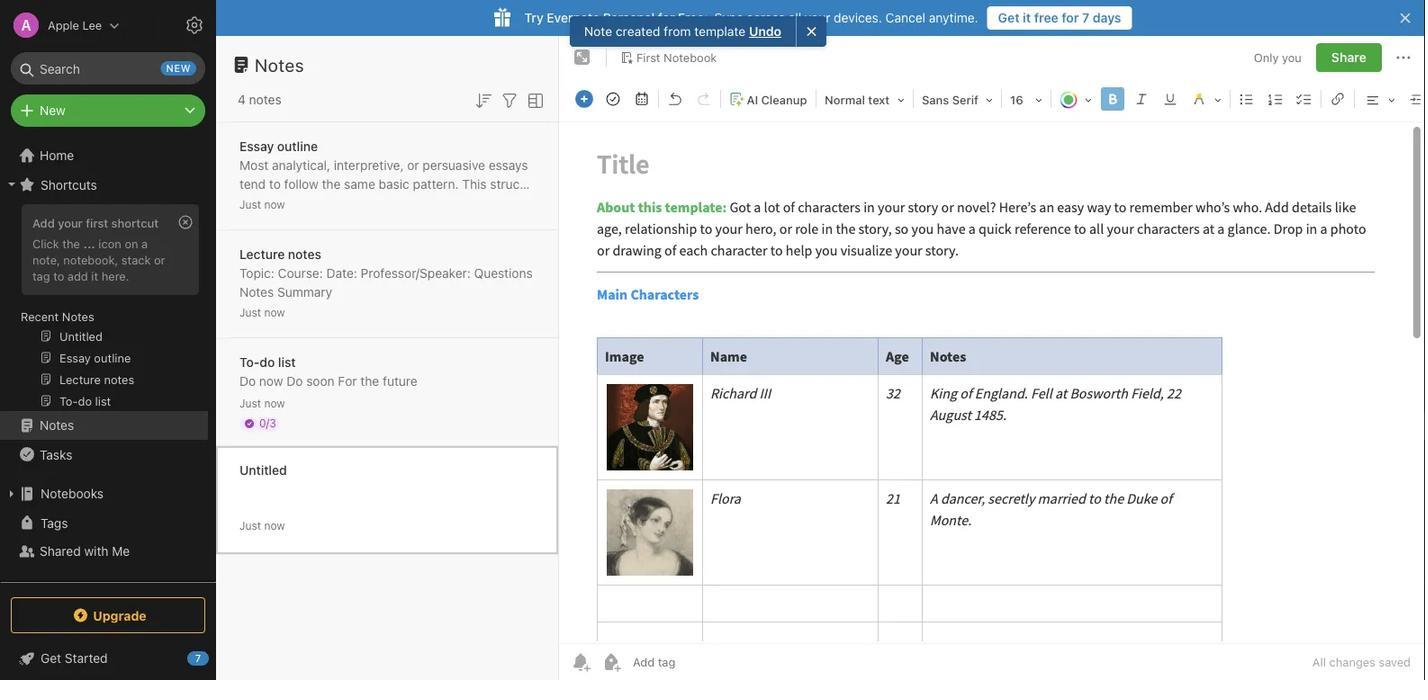 Task type: locate. For each thing, give the bounding box(es) containing it.
it down notebook,
[[91, 269, 98, 283]]

your up click the ...
[[58, 216, 83, 230]]

underline image
[[1158, 86, 1184, 112]]

note
[[585, 24, 613, 39]]

icon
[[99, 237, 121, 250]]

7
[[1083, 10, 1090, 25], [195, 653, 201, 665]]

1 horizontal spatial you
[[1283, 51, 1302, 64]]

1 do from the left
[[240, 374, 256, 389]]

basic
[[379, 177, 410, 192]]

stack
[[121, 253, 151, 266]]

free:
[[678, 10, 709, 25]]

just now up '0/3'
[[240, 398, 285, 410]]

home link
[[0, 141, 216, 170]]

1 vertical spatial to
[[53, 269, 64, 283]]

7 inside help and learning task checklist field
[[195, 653, 201, 665]]

1 vertical spatial or
[[154, 253, 165, 266]]

upgrade
[[93, 609, 147, 624]]

only
[[1255, 51, 1279, 64]]

insert link image
[[1326, 86, 1351, 112]]

... inside most analytical, interpretive, or persuasive essays tend to follow the same basic pattern. this struc ture should help you formulate effective outlines for most ...
[[292, 215, 302, 230]]

1 vertical spatial the
[[62, 237, 80, 250]]

1 vertical spatial 7
[[195, 653, 201, 665]]

devices.
[[834, 10, 883, 25]]

1 horizontal spatial the
[[322, 177, 341, 192]]

try evernote personal for free: sync across all your devices. cancel anytime.
[[525, 10, 979, 25]]

0 vertical spatial to
[[269, 177, 281, 192]]

for for 7
[[1062, 10, 1079, 25]]

get left started
[[41, 652, 61, 667]]

analytical,
[[272, 158, 331, 173]]

tasks
[[40, 447, 72, 462]]

apple lee
[[48, 18, 102, 32]]

0 vertical spatial the
[[322, 177, 341, 192]]

future
[[383, 374, 418, 389]]

... up notebook,
[[83, 237, 95, 250]]

professor/speaker:
[[361, 266, 471, 281]]

expand note image
[[572, 47, 594, 68]]

Font color field
[[1054, 86, 1099, 113]]

to up should
[[269, 177, 281, 192]]

now down the untitled
[[264, 520, 285, 533]]

1 horizontal spatial 7
[[1083, 10, 1090, 25]]

normal
[[825, 93, 865, 107]]

group inside tree
[[0, 199, 208, 419]]

upgrade button
[[11, 598, 205, 634]]

0 vertical spatial it
[[1023, 10, 1031, 25]]

0 vertical spatial or
[[407, 158, 419, 173]]

3 just from the top
[[240, 398, 261, 410]]

1 vertical spatial you
[[337, 196, 358, 211]]

get
[[999, 10, 1020, 25], [41, 652, 61, 667]]

1 vertical spatial get
[[41, 652, 61, 667]]

1 horizontal spatial ...
[[292, 215, 302, 230]]

with
[[84, 544, 109, 559]]

notes link
[[0, 412, 208, 440]]

essay outline
[[240, 139, 318, 154]]

or up basic
[[407, 158, 419, 173]]

notes up course: at the top left of page
[[288, 247, 321, 262]]

help
[[309, 196, 334, 211]]

personal
[[603, 10, 655, 25]]

shortcuts button
[[0, 170, 208, 199]]

the up notebook,
[[62, 237, 80, 250]]

1 horizontal spatial it
[[1023, 10, 1031, 25]]

your right all
[[805, 10, 831, 25]]

you down same
[[337, 196, 358, 211]]

for left free:
[[658, 10, 675, 25]]

2 do from the left
[[287, 374, 303, 389]]

sans serif
[[922, 93, 979, 107]]

tend
[[240, 177, 266, 192]]

just up '0/3'
[[240, 398, 261, 410]]

checklist image
[[1292, 86, 1318, 112]]

apple
[[48, 18, 79, 32]]

get inside button
[[999, 10, 1020, 25]]

notes right the 4
[[249, 92, 282, 107]]

notes up 4 notes
[[255, 54, 304, 75]]

tree containing home
[[0, 141, 216, 617]]

it inside icon on a note, notebook, stack or tag to add it here.
[[91, 269, 98, 283]]

it left free
[[1023, 10, 1031, 25]]

recent notes
[[21, 310, 94, 323]]

1 horizontal spatial do
[[287, 374, 303, 389]]

0 vertical spatial notes
[[249, 92, 282, 107]]

get for get started
[[41, 652, 61, 667]]

get it free for 7 days
[[999, 10, 1122, 25]]

now
[[264, 199, 285, 211], [264, 307, 285, 319], [259, 374, 283, 389], [264, 398, 285, 410], [264, 520, 285, 533]]

just down the tend
[[240, 199, 261, 211]]

notes
[[255, 54, 304, 75], [240, 285, 274, 300], [62, 310, 94, 323], [40, 418, 74, 433]]

0 vertical spatial your
[[805, 10, 831, 25]]

Account field
[[0, 7, 120, 43]]

1 horizontal spatial get
[[999, 10, 1020, 25]]

to-
[[240, 355, 260, 370]]

for
[[658, 10, 675, 25], [1062, 10, 1079, 25], [240, 215, 256, 230]]

get inside help and learning task checklist field
[[41, 652, 61, 667]]

group containing add your first shortcut
[[0, 199, 208, 419]]

1 vertical spatial ...
[[83, 237, 95, 250]]

0 vertical spatial ...
[[292, 215, 302, 230]]

0 vertical spatial 7
[[1083, 10, 1090, 25]]

add tag image
[[601, 652, 622, 674]]

to right tag
[[53, 269, 64, 283]]

cleanup
[[762, 93, 808, 107]]

1 horizontal spatial for
[[658, 10, 675, 25]]

just down the untitled
[[240, 520, 261, 533]]

shortcut
[[111, 216, 159, 230]]

do down list
[[287, 374, 303, 389]]

just now down topic:
[[240, 307, 285, 319]]

or
[[407, 158, 419, 173], [154, 253, 165, 266]]

0 horizontal spatial get
[[41, 652, 61, 667]]

0 horizontal spatial you
[[337, 196, 358, 211]]

you inside note window 'element'
[[1283, 51, 1302, 64]]

for left most
[[240, 215, 256, 230]]

for inside button
[[1062, 10, 1079, 25]]

... down should
[[292, 215, 302, 230]]

0 vertical spatial you
[[1283, 51, 1302, 64]]

note list element
[[216, 36, 559, 681]]

0 horizontal spatial it
[[91, 269, 98, 283]]

now up most
[[264, 199, 285, 211]]

cancel
[[886, 10, 926, 25]]

0 horizontal spatial to
[[53, 269, 64, 283]]

0 horizontal spatial do
[[240, 374, 256, 389]]

for right free
[[1062, 10, 1079, 25]]

1 vertical spatial your
[[58, 216, 83, 230]]

7 left days
[[1083, 10, 1090, 25]]

first notebook button
[[614, 45, 724, 70]]

add
[[32, 216, 55, 230]]

0 horizontal spatial for
[[240, 215, 256, 230]]

italic image
[[1129, 86, 1155, 112]]

all
[[1313, 656, 1327, 670]]

notes
[[249, 92, 282, 107], [288, 247, 321, 262]]

days
[[1093, 10, 1122, 25]]

0 horizontal spatial the
[[62, 237, 80, 250]]

2 vertical spatial the
[[361, 374, 379, 389]]

most analytical, interpretive, or persuasive essays tend to follow the same basic pattern. this struc ture should help you formulate effective outlines for most ...
[[240, 158, 528, 230]]

just now up most
[[240, 199, 285, 211]]

1 horizontal spatial to
[[269, 177, 281, 192]]

0 horizontal spatial notes
[[249, 92, 282, 107]]

0 horizontal spatial or
[[154, 253, 165, 266]]

7 inside button
[[1083, 10, 1090, 25]]

0 horizontal spatial 7
[[195, 653, 201, 665]]

created
[[616, 24, 661, 39]]

the right for
[[361, 374, 379, 389]]

1 horizontal spatial your
[[805, 10, 831, 25]]

date:
[[327, 266, 357, 281]]

undo image
[[663, 86, 688, 112]]

2 horizontal spatial for
[[1062, 10, 1079, 25]]

home
[[40, 148, 74, 163]]

notebooks
[[41, 487, 104, 502]]

only you
[[1255, 51, 1302, 64]]

outlines
[[474, 196, 520, 211]]

just down topic:
[[240, 307, 261, 319]]

7 left "click to collapse" image
[[195, 653, 201, 665]]

group
[[0, 199, 208, 419]]

topic: course: date: professor/speaker: questions notes summary
[[240, 266, 533, 300]]

do down 'to-'
[[240, 374, 256, 389]]

2 horizontal spatial the
[[361, 374, 379, 389]]

0 horizontal spatial your
[[58, 216, 83, 230]]

do
[[240, 374, 256, 389], [287, 374, 303, 389]]

0 vertical spatial get
[[999, 10, 1020, 25]]

notes down topic:
[[240, 285, 274, 300]]

you inside most analytical, interpretive, or persuasive essays tend to follow the same basic pattern. this struc ture should help you formulate effective outlines for most ...
[[337, 196, 358, 211]]

1 horizontal spatial or
[[407, 158, 419, 173]]

the up help on the top left
[[322, 177, 341, 192]]

it
[[1023, 10, 1031, 25], [91, 269, 98, 283]]

or right stack
[[154, 253, 165, 266]]

follow
[[284, 177, 319, 192]]

your inside tree
[[58, 216, 83, 230]]

just now down the untitled
[[240, 520, 285, 533]]

changes
[[1330, 656, 1376, 670]]

lecture
[[240, 247, 285, 262]]

1 horizontal spatial notes
[[288, 247, 321, 262]]

0/3
[[259, 417, 276, 430]]

for
[[338, 374, 357, 389]]

you
[[1283, 51, 1302, 64], [337, 196, 358, 211]]

normal text
[[825, 93, 890, 107]]

tree
[[0, 141, 216, 617]]

ai cleanup button
[[723, 86, 814, 113]]

to
[[269, 177, 281, 192], [53, 269, 64, 283]]

3 just now from the top
[[240, 398, 285, 410]]

you right 'only'
[[1283, 51, 1302, 64]]

expand notebooks image
[[5, 487, 19, 502]]

get left free
[[999, 10, 1020, 25]]

notes for lecture notes
[[288, 247, 321, 262]]

4 just from the top
[[240, 520, 261, 533]]

0 horizontal spatial ...
[[83, 237, 95, 250]]

sync
[[715, 10, 744, 25]]

should
[[266, 196, 305, 211]]

settings image
[[184, 14, 205, 36]]

me
[[112, 544, 130, 559]]

1 vertical spatial it
[[91, 269, 98, 283]]

try
[[525, 10, 544, 25]]

note window element
[[559, 36, 1426, 681]]

effective
[[420, 196, 471, 211]]

1 vertical spatial notes
[[288, 247, 321, 262]]

or inside icon on a note, notebook, stack or tag to add it here.
[[154, 253, 165, 266]]



Task type: vqa. For each thing, say whether or not it's contained in the screenshot.
tasks
yes



Task type: describe. For each thing, give the bounding box(es) containing it.
untitled
[[240, 463, 287, 478]]

all
[[789, 10, 802, 25]]

2 just now from the top
[[240, 307, 285, 319]]

notes right recent
[[62, 310, 94, 323]]

share
[[1332, 50, 1367, 65]]

tag
[[32, 269, 50, 283]]

first
[[86, 216, 108, 230]]

Insert field
[[571, 86, 598, 112]]

note,
[[32, 253, 60, 266]]

calendar event image
[[630, 86, 655, 112]]

anytime.
[[929, 10, 979, 25]]

now down summary
[[264, 307, 285, 319]]

Heading level field
[[819, 86, 911, 113]]

Alignment field
[[1357, 86, 1402, 113]]

first
[[637, 51, 661, 64]]

this
[[462, 177, 487, 192]]

1 just now from the top
[[240, 199, 285, 211]]

the inside most analytical, interpretive, or persuasive essays tend to follow the same basic pattern. this struc ture should help you formulate effective outlines for most ...
[[322, 177, 341, 192]]

click the ...
[[32, 237, 95, 250]]

undo link
[[750, 23, 782, 40]]

to inside icon on a note, notebook, stack or tag to add it here.
[[53, 269, 64, 283]]

share button
[[1317, 43, 1383, 72]]

serif
[[953, 93, 979, 107]]

4 notes
[[238, 92, 282, 107]]

saved
[[1379, 656, 1411, 670]]

numbered list image
[[1264, 86, 1289, 112]]

lee
[[82, 18, 102, 32]]

a
[[142, 237, 148, 250]]

tasks button
[[0, 440, 208, 469]]

notes up the tasks
[[40, 418, 74, 433]]

4
[[238, 92, 246, 107]]

notebook,
[[63, 253, 118, 266]]

shared with me link
[[0, 538, 208, 567]]

... inside tree
[[83, 237, 95, 250]]

tags
[[41, 516, 68, 531]]

to inside most analytical, interpretive, or persuasive essays tend to follow the same basic pattern. this struc ture should help you formulate effective outlines for most ...
[[269, 177, 281, 192]]

persuasive
[[423, 158, 485, 173]]

soon
[[306, 374, 335, 389]]

free
[[1035, 10, 1059, 25]]

formulate
[[361, 196, 417, 211]]

on
[[125, 237, 138, 250]]

new search field
[[23, 52, 196, 85]]

Help and Learning task checklist field
[[0, 645, 216, 674]]

same
[[344, 177, 375, 192]]

questions
[[474, 266, 533, 281]]

note created from template undo
[[585, 24, 782, 39]]

for for free:
[[658, 10, 675, 25]]

notebook
[[664, 51, 717, 64]]

2 just from the top
[[240, 307, 261, 319]]

Add filters field
[[499, 88, 521, 111]]

all changes saved
[[1313, 656, 1411, 670]]

new button
[[11, 95, 205, 127]]

ai
[[747, 93, 758, 107]]

Font size field
[[1004, 86, 1049, 113]]

essays
[[489, 158, 528, 173]]

it inside button
[[1023, 10, 1031, 25]]

add your first shortcut
[[32, 216, 159, 230]]

bulleted list image
[[1235, 86, 1260, 112]]

notebooks link
[[0, 480, 208, 509]]

now down to-do list
[[259, 374, 283, 389]]

now up '0/3'
[[264, 398, 285, 410]]

bold image
[[1101, 86, 1126, 112]]

the inside tree
[[62, 237, 80, 250]]

More actions field
[[1393, 43, 1415, 72]]

lecture notes
[[240, 247, 321, 262]]

click to collapse image
[[209, 648, 223, 669]]

1 just from the top
[[240, 199, 261, 211]]

list
[[278, 355, 296, 370]]

click
[[32, 237, 59, 250]]

evernote
[[547, 10, 600, 25]]

topic:
[[240, 266, 275, 281]]

for inside most analytical, interpretive, or persuasive essays tend to follow the same basic pattern. this struc ture should help you formulate effective outlines for most ...
[[240, 215, 256, 230]]

get for get it free for 7 days
[[999, 10, 1020, 25]]

most
[[240, 158, 269, 173]]

Add tag field
[[631, 655, 766, 671]]

Search text field
[[23, 52, 193, 85]]

do now do soon for the future
[[240, 374, 418, 389]]

get started
[[41, 652, 108, 667]]

outline
[[277, 139, 318, 154]]

pattern.
[[413, 177, 459, 192]]

16
[[1011, 93, 1024, 107]]

task image
[[601, 86, 626, 112]]

or inside most analytical, interpretive, or persuasive essays tend to follow the same basic pattern. this struc ture should help you formulate effective outlines for most ...
[[407, 158, 419, 173]]

ai cleanup
[[747, 93, 808, 107]]

add
[[67, 269, 88, 283]]

indent image
[[1404, 86, 1426, 112]]

do
[[260, 355, 275, 370]]

essay
[[240, 139, 274, 154]]

4 just now from the top
[[240, 520, 285, 533]]

Font family field
[[916, 86, 1000, 113]]

notes for 4 notes
[[249, 92, 282, 107]]

shared
[[40, 544, 81, 559]]

undo
[[750, 24, 782, 39]]

sans
[[922, 93, 950, 107]]

more actions image
[[1393, 47, 1415, 68]]

summary
[[277, 285, 332, 300]]

from
[[664, 24, 691, 39]]

shared with me
[[40, 544, 130, 559]]

View options field
[[521, 88, 547, 111]]

Highlight field
[[1185, 86, 1229, 113]]

notes inside topic: course: date: professor/speaker: questions notes summary
[[240, 285, 274, 300]]

Note Editor text field
[[559, 122, 1426, 644]]

new
[[166, 63, 191, 74]]

add filters image
[[499, 90, 521, 111]]

recent
[[21, 310, 59, 323]]

started
[[65, 652, 108, 667]]

here.
[[102, 269, 129, 283]]

most
[[259, 215, 288, 230]]

ture
[[240, 177, 526, 211]]

add a reminder image
[[570, 652, 592, 674]]

Sort options field
[[473, 88, 494, 111]]

get it free for 7 days button
[[988, 6, 1133, 30]]

across
[[747, 10, 785, 25]]

first notebook
[[637, 51, 717, 64]]

course:
[[278, 266, 323, 281]]



